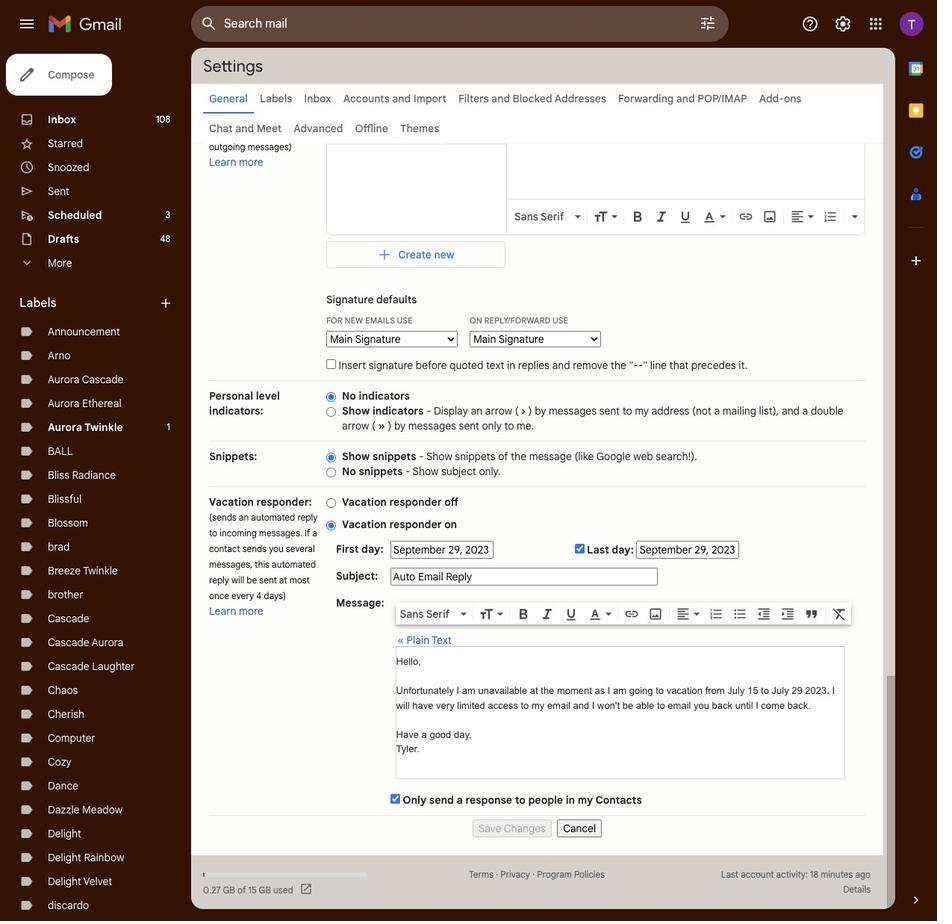 Task type: vqa. For each thing, say whether or not it's contained in the screenshot.
Add-ons
yes



Task type: describe. For each thing, give the bounding box(es) containing it.
3
[[166, 209, 170, 220]]

vacation for vacation responder on
[[342, 518, 387, 531]]

italic ‪(⌘i)‬ image for underline ‪(⌘u)‬ image on the top of the page
[[655, 209, 669, 224]]

snippets for show subject only.
[[359, 465, 403, 478]]

forwarding and pop/imap link
[[619, 92, 748, 105]]

No snippets radio
[[327, 467, 336, 478]]

starred
[[48, 137, 83, 150]]

discardo link
[[48, 899, 89, 912]]

1 vertical spatial of
[[499, 450, 508, 463]]

indicators for no
[[359, 389, 410, 403]]

day: for last day:
[[612, 543, 634, 557]]

only send a response to people in my contacts
[[403, 794, 642, 807]]

29
[[792, 685, 803, 696]]

bliss radiance
[[48, 468, 116, 482]]

1 gb from the left
[[223, 884, 235, 896]]

i right '2023.'
[[833, 685, 835, 696]]

italic ‪(⌘i)‬ image for underline ‪(⌘u)‬ icon
[[540, 607, 555, 622]]

twinkle for breeze twinkle
[[83, 564, 118, 578]]

Last day: checkbox
[[575, 544, 585, 554]]

learn inside vacation responder: (sends an automated reply to incoming messages. if a contact sends you several messages, this automated reply will be sent at most once every 4 days) learn more
[[209, 604, 237, 618]]

back
[[713, 700, 733, 711]]

No indicators radio
[[327, 391, 336, 403]]

0 vertical spatial automated
[[251, 512, 295, 523]]

program
[[537, 869, 572, 880]]

to left people on the bottom of the page
[[515, 794, 526, 807]]

- for show snippets of the message (like google web search!).
[[419, 450, 424, 463]]

from
[[706, 685, 725, 696]]

1 vertical spatial formatting options toolbar
[[396, 603, 852, 625]]

unfortunately
[[396, 685, 454, 696]]

send
[[430, 794, 454, 807]]

twinkle for aurora twinkle
[[84, 421, 123, 434]]

labels heading
[[19, 296, 158, 311]]

subject:
[[336, 569, 378, 583]]

i left won't
[[592, 700, 595, 711]]

day,
[[454, 729, 472, 740]]

delight rainbow link
[[48, 851, 124, 865]]

1 horizontal spatial an
[[471, 404, 483, 418]]

more inside vacation responder: (sends an automated reply to incoming messages. if a contact sends you several messages, this automated reply will be sent at most once every 4 days) learn more
[[239, 604, 264, 618]]

used
[[274, 884, 293, 896]]

an inside vacation responder: (sends an automated reply to incoming messages. if a contact sends you several messages, this automated reply will be sent at most once every 4 days) learn more
[[239, 512, 249, 523]]

details link
[[844, 884, 871, 895]]

accounts
[[343, 92, 390, 105]]

defaults
[[377, 293, 417, 306]]

to inside vacation responder: (sends an automated reply to incoming messages. if a contact sends you several messages, this automated reply will be sent at most once every 4 days) learn more
[[209, 528, 218, 539]]

it.
[[739, 359, 748, 372]]

bold ‪(⌘b)‬ image
[[516, 607, 531, 622]]

and right replies
[[553, 359, 571, 372]]

serif for sans serif "option" associated with bold ‪(⌘b)‬ image
[[426, 607, 450, 621]]

link ‪(⌘k)‬ image for underline ‪(⌘u)‬ image on the top of the page
[[739, 209, 754, 224]]

more formatting options image
[[848, 209, 863, 224]]

response
[[466, 794, 513, 807]]

save changes
[[479, 822, 546, 835]]

by inside ') by messages sent to my address (not a mailing list), and a double arrow ('
[[535, 404, 547, 418]]

compose button
[[6, 54, 112, 96]]

ethereal
[[82, 397, 122, 410]]

sent inside vacation responder: (sends an automated reply to incoming messages. if a contact sends you several messages, this automated reply will be sent at most once every 4 days) learn more
[[259, 575, 277, 586]]

indent less ‪(⌘[)‬ image
[[757, 607, 772, 622]]

learn inside (appended at the end of all outgoing messages) learn more
[[209, 155, 237, 169]]

Only send a response to people in my Contacts checkbox
[[390, 794, 400, 804]]

last day:
[[587, 543, 634, 557]]

1 horizontal spatial in
[[566, 794, 575, 807]]

cascade aurora
[[48, 636, 123, 649]]

2 use from the left
[[553, 315, 569, 326]]

108
[[156, 114, 170, 125]]

0.27
[[203, 884, 221, 896]]

come
[[762, 700, 785, 711]]

quoted
[[450, 359, 484, 372]]

15 inside footer
[[248, 884, 257, 896]]

0 vertical spatial arrow
[[485, 404, 513, 418]]

insert image image for the link ‪(⌘k)‬ icon associated with underline ‪(⌘u)‬ image on the top of the page
[[763, 209, 778, 224]]

you inside "unfortunately i am unavailable at the moment as i am going to vacation from july 15 to july 29 2023. i will have very limited access to my email and i won't be able to email you back until i come back."
[[694, 700, 710, 711]]

themes link
[[400, 122, 440, 135]]

brother link
[[48, 588, 83, 602]]

details
[[844, 884, 871, 895]]

messages inside ') by messages sent to my address (not a mailing list), and a double arrow ('
[[549, 404, 597, 418]]

for new emails use
[[327, 315, 413, 326]]

and right filters
[[492, 92, 510, 105]]

at inside vacation responder: (sends an automated reply to incoming messages. if a contact sends you several messages, this automated reply will be sent at most once every 4 days) learn more
[[279, 575, 287, 586]]

the down me.
[[511, 450, 527, 463]]

to right access
[[521, 700, 529, 711]]

1 horizontal spatial (
[[515, 404, 519, 418]]

scheduled
[[48, 208, 102, 222]]

cascade for cascade link at the bottom of page
[[48, 612, 89, 625]]

limited
[[457, 700, 486, 711]]

signature
[[369, 359, 413, 372]]

i up limited
[[457, 685, 460, 696]]

once
[[209, 590, 229, 602]]

1 vertical spatial by
[[394, 419, 406, 433]]

(sends
[[209, 512, 237, 523]]

snoozed
[[48, 161, 89, 174]]

brother
[[48, 588, 83, 602]]

chaos link
[[48, 684, 78, 697]]

have
[[396, 729, 419, 740]]

sends
[[243, 543, 267, 554]]

and right 'chat'
[[236, 122, 254, 135]]

chat and meet link
[[209, 122, 282, 135]]

most
[[290, 575, 310, 586]]

underline ‪(⌘u)‬ image
[[564, 607, 579, 622]]

more button
[[0, 251, 179, 275]]

2 learn more link from the top
[[209, 604, 264, 618]]

Search mail text field
[[224, 16, 658, 31]]

advanced
[[294, 122, 343, 135]]

drafts link
[[48, 232, 79, 246]]

the inside (appended at the end of all outgoing messages) learn more
[[267, 126, 280, 137]]

display
[[434, 404, 468, 418]]

will inside vacation responder: (sends an automated reply to incoming messages. if a contact sends you several messages, this automated reply will be sent at most once every 4 days) learn more
[[232, 575, 244, 586]]

more
[[48, 256, 72, 270]]

link ‪(⌘k)‬ image for underline ‪(⌘u)‬ icon
[[624, 607, 639, 622]]

1 vertical spatial automated
[[272, 559, 316, 570]]

signature defaults
[[327, 293, 417, 306]]

show right show snippets radio
[[342, 450, 370, 463]]

arrow inside ') by messages sent to my address (not a mailing list), and a double arrow ('
[[342, 419, 369, 433]]

sans serif for sans serif "option" associated with bold ‪(⌘b)‬ image
[[400, 607, 450, 621]]

discardo
[[48, 899, 89, 912]]

days)
[[264, 590, 286, 602]]

0 horizontal spatial reply
[[209, 575, 229, 586]]

first day:
[[336, 542, 384, 556]]

laughter
[[92, 660, 135, 673]]

0 horizontal spatial in
[[507, 359, 516, 372]]

end
[[282, 126, 298, 137]]

underline ‪(⌘u)‬ image
[[678, 210, 693, 225]]

will inside "unfortunately i am unavailable at the moment as i am going to vacation from july 15 to july 29 2023. i will have very limited access to my email and i won't be able to email you back until i come back."
[[396, 700, 410, 711]]

snippets up only.
[[455, 450, 496, 463]]

dazzle meadow
[[48, 803, 123, 817]]

indicators for show
[[373, 404, 424, 418]]

quote ‪(⌘⇧9)‬ image
[[804, 607, 819, 622]]

signature
[[327, 293, 374, 306]]

1 vertical spatial sent
[[459, 419, 480, 433]]

be inside vacation responder: (sends an automated reply to incoming messages. if a contact sends you several messages, this automated reply will be sent at most once every 4 days) learn more
[[247, 575, 257, 586]]

Signature text field
[[516, 117, 859, 191]]

i right the as
[[608, 685, 611, 696]]

- left line
[[639, 359, 644, 372]]

level
[[256, 389, 280, 403]]

0 horizontal spatial )
[[388, 419, 392, 433]]

delight for delight velvet
[[48, 875, 81, 888]]

blossom
[[48, 516, 88, 530]]

add-
[[760, 92, 784, 105]]

message:
[[336, 596, 385, 610]]

aurora cascade
[[48, 373, 124, 386]]

have
[[413, 700, 434, 711]]

(appended
[[209, 126, 254, 137]]

on reply/forward use
[[470, 315, 569, 326]]

2 vertical spatial my
[[578, 794, 594, 807]]

to right going
[[656, 685, 664, 696]]

filters
[[459, 92, 489, 105]]

1 learn more link from the top
[[209, 155, 264, 169]]

offline link
[[355, 122, 388, 135]]

personal
[[209, 389, 253, 403]]

to inside ') by messages sent to my address (not a mailing list), and a double arrow ('
[[623, 404, 633, 418]]

aurora ethereal
[[48, 397, 122, 410]]

a right send
[[457, 794, 463, 807]]

accounts and import
[[343, 92, 447, 105]]

gmail image
[[48, 9, 129, 39]]

chaos
[[48, 684, 78, 697]]

» ) by messages sent only to me.
[[378, 419, 534, 433]]

0 vertical spatial inbox link
[[304, 92, 332, 105]]

accounts and import link
[[343, 92, 447, 105]]

Vacation responder on radio
[[327, 520, 336, 531]]

the left the "-
[[611, 359, 627, 372]]

« plain text
[[398, 634, 452, 647]]

cherish
[[48, 708, 85, 721]]

bold ‪(⌘b)‬ image
[[631, 209, 646, 224]]

if
[[305, 528, 310, 539]]

before
[[416, 359, 447, 372]]

cascade for cascade laughter
[[48, 660, 89, 673]]

moment
[[557, 685, 592, 696]]

) by messages sent to my address (not a mailing list), and a double arrow (
[[342, 404, 844, 433]]

1 july from the left
[[728, 685, 745, 696]]

0 vertical spatial formatting options toolbar
[[510, 209, 865, 225]]

show right show indicators option
[[342, 404, 370, 418]]

for
[[327, 315, 343, 326]]

1 use from the left
[[397, 315, 413, 326]]

labels navigation
[[0, 48, 191, 921]]

you inside vacation responder: (sends an automated reply to incoming messages. if a contact sends you several messages, this automated reply will be sent at most once every 4 days) learn more
[[269, 543, 284, 554]]

Subject text field
[[390, 568, 658, 586]]

more inside (appended at the end of all outgoing messages) learn more
[[239, 155, 264, 169]]



Task type: locate. For each thing, give the bounding box(es) containing it.
1 am from the left
[[462, 685, 476, 696]]

1
[[167, 421, 170, 433]]

no
[[342, 389, 356, 403], [342, 465, 356, 478]]

2 horizontal spatial of
[[499, 450, 508, 463]]

sent down the this
[[259, 575, 277, 586]]

italic ‪(⌘i)‬ image
[[655, 209, 669, 224], [540, 607, 555, 622]]

1 no from the top
[[342, 389, 356, 403]]

1 vertical spatial )
[[388, 419, 392, 433]]

indicators up show indicators -
[[359, 389, 410, 403]]

15 left used
[[248, 884, 257, 896]]

and
[[393, 92, 411, 105], [492, 92, 510, 105], [677, 92, 695, 105], [236, 122, 254, 135], [553, 359, 571, 372], [782, 404, 800, 418], [574, 700, 590, 711]]

last for last day:
[[587, 543, 610, 557]]

delight down 'delight' link
[[48, 851, 81, 865]]

link ‪(⌘k)‬ image right underline ‪(⌘u)‬ icon
[[624, 607, 639, 622]]

a inside have a good day, tyler.
[[422, 729, 427, 740]]

inbox for inbox link to the bottom
[[48, 113, 76, 126]]

1 vertical spatial delight
[[48, 851, 81, 865]]

2 delight from the top
[[48, 851, 81, 865]]

aurora down arno link
[[48, 373, 80, 386]]

minutes
[[821, 869, 854, 880]]

terms
[[469, 869, 494, 880]]

bliss
[[48, 468, 69, 482]]

( inside ') by messages sent to my address (not a mailing list), and a double arrow ('
[[372, 419, 376, 433]]

my inside "unfortunately i am unavailable at the moment as i am going to vacation from july 15 to july 29 2023. i will have very limited access to my email and i won't be able to email you back until i come back."
[[532, 700, 545, 711]]

responder for off
[[390, 495, 442, 509]]

learn down once
[[209, 604, 237, 618]]

aurora for aurora cascade
[[48, 373, 80, 386]]

numbered list ‪(⌘⇧7)‬ image
[[823, 209, 838, 224]]

compose
[[48, 68, 94, 81]]

1 email from the left
[[548, 700, 571, 711]]

you
[[269, 543, 284, 554], [694, 700, 710, 711]]

vacation
[[667, 685, 703, 696]]

1 vertical spatial learn more link
[[209, 604, 264, 618]]

- for show subject only.
[[406, 465, 410, 478]]

july up the until
[[728, 685, 745, 696]]

0 horizontal spatial arrow
[[342, 419, 369, 433]]

in
[[507, 359, 516, 372], [566, 794, 575, 807]]

last for last account activity: 18 minutes ago details
[[722, 869, 739, 880]]

cherish link
[[48, 708, 85, 721]]

None search field
[[191, 6, 729, 42]]

inbox for the topmost inbox link
[[304, 92, 332, 105]]

1 vertical spatial inbox
[[48, 113, 76, 126]]

footer containing terms
[[191, 868, 884, 897]]

0 horizontal spatial you
[[269, 543, 284, 554]]

sans
[[515, 210, 539, 223], [400, 607, 424, 621]]

labels for labels "link"
[[260, 92, 292, 105]]

by
[[535, 404, 547, 418], [394, 419, 406, 433]]

vacation up the (sends
[[209, 495, 254, 509]]

· right privacy link
[[533, 869, 535, 880]]

inbox link up the advanced link in the left of the page
[[304, 92, 332, 105]]

no indicators
[[342, 389, 410, 403]]

my inside ') by messages sent to my address (not a mailing list), and a double arrow ('
[[635, 404, 649, 418]]

be left able on the bottom of the page
[[623, 700, 634, 711]]

) right »
[[388, 419, 392, 433]]

2 july from the left
[[772, 685, 790, 696]]

serif
[[541, 210, 564, 223], [426, 607, 450, 621]]

learn
[[209, 155, 237, 169], [209, 604, 237, 618]]

sans serif for sans serif "option" associated with bold ‪(⌘b)‬ icon
[[515, 210, 564, 223]]

0 vertical spatial an
[[471, 404, 483, 418]]

reply up once
[[209, 575, 229, 586]]

indicators up »
[[373, 404, 424, 418]]

2 horizontal spatial at
[[530, 685, 538, 696]]

show up no snippets - show subject only.
[[427, 450, 453, 463]]

and inside "unfortunately i am unavailable at the moment as i am going to vacation from july 15 to july 29 2023. i will have very limited access to my email and i won't be able to email you back until i come back."
[[574, 700, 590, 711]]

sans for bold ‪(⌘b)‬ icon
[[515, 210, 539, 223]]

0 horizontal spatial by
[[394, 419, 406, 433]]

settings image
[[835, 15, 853, 33]]

at inside (appended at the end of all outgoing messages) learn more
[[256, 126, 264, 137]]

my up cancel
[[578, 794, 594, 807]]

starred link
[[48, 137, 83, 150]]

- for display an arrow (
[[427, 404, 431, 418]]

2 horizontal spatial sent
[[600, 404, 620, 418]]

1 vertical spatial link ‪(⌘k)‬ image
[[624, 607, 639, 622]]

tab list
[[896, 48, 938, 868]]

Vacation responder off radio
[[327, 497, 336, 509]]

0 vertical spatial inbox
[[304, 92, 332, 105]]

0 horizontal spatial (
[[372, 419, 376, 433]]

Show indicators radio
[[327, 406, 336, 418]]

an up "incoming" on the bottom
[[239, 512, 249, 523]]

0 horizontal spatial sans serif
[[400, 607, 450, 621]]

to left address
[[623, 404, 633, 418]]

2 responder from the top
[[390, 518, 442, 531]]

sans serif option
[[512, 209, 572, 224], [397, 607, 458, 622]]

0 vertical spatial no
[[342, 389, 356, 403]]

general
[[209, 92, 248, 105]]

new
[[345, 315, 363, 326]]

sans serif
[[515, 210, 564, 223], [400, 607, 450, 621]]

remove formatting ‪(⌘\)‬ image
[[832, 607, 847, 622]]

cascade
[[82, 373, 124, 386], [48, 612, 89, 625], [48, 636, 89, 649], [48, 660, 89, 673]]

navigation containing save changes
[[209, 816, 866, 838]]

vacation responder off
[[342, 495, 459, 509]]

0 horizontal spatial link ‪(⌘k)‬ image
[[624, 607, 639, 622]]

responder
[[390, 495, 442, 509], [390, 518, 442, 531]]

formatting options toolbar down signature text field
[[510, 209, 865, 225]]

responder for on
[[390, 518, 442, 531]]

1 vertical spatial reply
[[209, 575, 229, 586]]

1 horizontal spatial email
[[668, 700, 691, 711]]

- left display
[[427, 404, 431, 418]]

insert image image left numbered list ‪(⌘⇧7)‬ icon
[[648, 607, 663, 622]]

2 learn from the top
[[209, 604, 237, 618]]

last
[[587, 543, 610, 557], [722, 869, 739, 880]]

rainbow
[[84, 851, 124, 865]]

of inside (appended at the end of all outgoing messages) learn more
[[300, 126, 309, 137]]

- up vacation responder off
[[406, 465, 410, 478]]

vacation right 'vacation responder off' radio
[[342, 495, 387, 509]]

2023.
[[806, 685, 830, 696]]

1 vertical spatial serif
[[426, 607, 450, 621]]

in right text
[[507, 359, 516, 372]]

on
[[470, 315, 482, 326]]

1 horizontal spatial messages
[[549, 404, 597, 418]]

inbox link up starred link
[[48, 113, 76, 126]]

0 vertical spatial labels
[[260, 92, 292, 105]]

15 inside "unfortunately i am unavailable at the moment as i am going to vacation from july 15 to july 29 2023. i will have very limited access to my email and i won't be able to email you back until i come back."
[[748, 685, 759, 696]]

0 horizontal spatial at
[[256, 126, 264, 137]]

to right able on the bottom of the page
[[657, 700, 666, 711]]

formatting options toolbar
[[510, 209, 865, 225], [396, 603, 852, 625]]

0.27 gb of 15 gb used
[[203, 884, 293, 896]]

the inside "unfortunately i am unavailable at the moment as i am going to vacation from july 15 to july 29 2023. i will have very limited access to my email and i won't be able to email you back until i come back."
[[541, 685, 555, 696]]

brad link
[[48, 540, 70, 554]]

sent up google
[[600, 404, 620, 418]]

aurora for aurora ethereal
[[48, 397, 80, 410]]

radiance
[[72, 468, 116, 482]]

0 horizontal spatial email
[[548, 700, 571, 711]]

double
[[811, 404, 844, 418]]

an
[[471, 404, 483, 418], [239, 512, 249, 523]]

search!).
[[656, 450, 698, 463]]

Vacation responder text field
[[396, 655, 845, 771]]

footer
[[191, 868, 884, 897]]

new
[[434, 248, 455, 262]]

hello,
[[396, 656, 421, 667]]

2 vertical spatial of
[[238, 884, 246, 896]]

0 horizontal spatial labels
[[19, 296, 56, 311]]

on
[[445, 518, 457, 531]]

by right '›'
[[535, 404, 547, 418]]

0 horizontal spatial sans
[[400, 607, 424, 621]]

off
[[445, 495, 459, 509]]

delight for delight rainbow
[[48, 851, 81, 865]]

day: for first day:
[[362, 542, 384, 556]]

-
[[639, 359, 644, 372], [427, 404, 431, 418], [419, 450, 424, 463], [406, 465, 410, 478]]

no right no indicators radio
[[342, 389, 356, 403]]

vacation for vacation responder off
[[342, 495, 387, 509]]

0 horizontal spatial messages
[[409, 419, 456, 433]]

(not
[[693, 404, 712, 418]]

sent inside ') by messages sent to my address (not a mailing list), and a double arrow ('
[[600, 404, 620, 418]]

in right people on the bottom of the page
[[566, 794, 575, 807]]

dazzle meadow link
[[48, 803, 123, 817]]

1 horizontal spatial serif
[[541, 210, 564, 223]]

search mail image
[[196, 10, 223, 37]]

back.
[[788, 700, 811, 711]]

learn more link down 'every'
[[209, 604, 264, 618]]

changes
[[504, 822, 546, 835]]

aurora up ball
[[48, 421, 82, 434]]

address
[[652, 404, 690, 418]]

0 horizontal spatial gb
[[223, 884, 235, 896]]

no for no indicators
[[342, 389, 356, 403]]

0 horizontal spatial july
[[728, 685, 745, 696]]

vacation responder: (sends an automated reply to incoming messages. if a contact sends you several messages, this automated reply will be sent at most once every 4 days) learn more
[[209, 495, 318, 618]]

2 am from the left
[[614, 685, 627, 696]]

import
[[414, 92, 447, 105]]

incoming
[[220, 528, 257, 539]]

( left '›'
[[515, 404, 519, 418]]

"-
[[630, 359, 639, 372]]

sans serif option for bold ‪(⌘b)‬ image
[[397, 607, 458, 622]]

will up 'every'
[[232, 575, 244, 586]]

snippets for show snippets of the message (like google web search!).
[[373, 450, 417, 463]]

(
[[515, 404, 519, 418], [372, 419, 376, 433]]

labels up meet
[[260, 92, 292, 105]]

labels down "more"
[[19, 296, 56, 311]]

1 horizontal spatial 15
[[748, 685, 759, 696]]

0 horizontal spatial inbox
[[48, 113, 76, 126]]

by right »
[[394, 419, 406, 433]]

1 horizontal spatial am
[[614, 685, 627, 696]]

i right the until
[[756, 700, 759, 711]]

you down from
[[694, 700, 710, 711]]

a right if
[[313, 528, 317, 539]]

serif for sans serif "option" associated with bold ‪(⌘b)‬ icon
[[541, 210, 564, 223]]

at
[[256, 126, 264, 137], [279, 575, 287, 586], [530, 685, 538, 696]]

announcement link
[[48, 325, 120, 338]]

use down defaults
[[397, 315, 413, 326]]

create
[[399, 248, 432, 262]]

support image
[[802, 15, 820, 33]]

1 horizontal spatial reply
[[298, 512, 318, 523]]

Show snippets radio
[[327, 452, 336, 463]]

personal level indicators:
[[209, 389, 280, 418]]

vacation for vacation responder: (sends an automated reply to incoming messages. if a contact sends you several messages, this automated reply will be sent at most once every 4 days) learn more
[[209, 495, 254, 509]]

to up come
[[761, 685, 770, 696]]

1 horizontal spatial be
[[623, 700, 634, 711]]

2 · from the left
[[533, 869, 535, 880]]

0 vertical spatial delight
[[48, 827, 81, 841]]

delight for 'delight' link
[[48, 827, 81, 841]]

day: right first
[[362, 542, 384, 556]]

0 horizontal spatial of
[[238, 884, 246, 896]]

sans for bold ‪(⌘b)‬ image
[[400, 607, 424, 621]]

a left good
[[422, 729, 427, 740]]

my
[[635, 404, 649, 418], [532, 700, 545, 711], [578, 794, 594, 807]]

1 horizontal spatial sent
[[459, 419, 480, 433]]

am up limited
[[462, 685, 476, 696]]

automated
[[251, 512, 295, 523], [272, 559, 316, 570]]

cascade up ethereal
[[82, 373, 124, 386]]

1 delight from the top
[[48, 827, 81, 841]]

0 horizontal spatial 15
[[248, 884, 257, 896]]

delight up discardo link
[[48, 875, 81, 888]]

to left me.
[[505, 419, 514, 433]]

2 gb from the left
[[259, 884, 271, 896]]

1 vertical spatial no
[[342, 465, 356, 478]]

) inside ') by messages sent to my address (not a mailing list), and a double arrow ('
[[529, 404, 532, 418]]

insert image image for the link ‪(⌘k)‬ icon corresponding to underline ‪(⌘u)‬ icon
[[648, 607, 663, 622]]

this
[[255, 559, 270, 570]]

you down messages. on the bottom left of page
[[269, 543, 284, 554]]

labels inside navigation
[[19, 296, 56, 311]]

precedes
[[692, 359, 737, 372]]

1 vertical spatial arrow
[[342, 419, 369, 433]]

inbox inside "labels" navigation
[[48, 113, 76, 126]]

0 vertical spatial messages
[[549, 404, 597, 418]]

0 vertical spatial learn more link
[[209, 155, 264, 169]]

2 vertical spatial sent
[[259, 575, 277, 586]]

messages up the (like
[[549, 404, 597, 418]]

gb right 0.27
[[223, 884, 235, 896]]

day: right fixed end date option
[[612, 543, 634, 557]]

snippets up no snippets - show subject only.
[[373, 450, 417, 463]]

computer link
[[48, 732, 95, 745]]

indent more ‪(⌘])‬ image
[[781, 607, 795, 622]]

responder down vacation responder off
[[390, 518, 442, 531]]

and inside ') by messages sent to my address (not a mailing list), and a double arrow ('
[[782, 404, 800, 418]]

be inside "unfortunately i am unavailable at the moment as i am going to vacation from july 15 to july 29 2023. i will have very limited access to my email and i won't be able to email you back until i come back."
[[623, 700, 634, 711]]

1 vertical spatial (
[[372, 419, 376, 433]]

unavailable
[[479, 685, 528, 696]]

a left double at right
[[803, 404, 809, 418]]

1 horizontal spatial inbox link
[[304, 92, 332, 105]]

1 vertical spatial twinkle
[[83, 564, 118, 578]]

mailing
[[723, 404, 757, 418]]

follow link to manage storage image
[[299, 882, 314, 897]]

show snippets - show snippets of the message (like google web search!).
[[342, 450, 698, 463]]

reply up if
[[298, 512, 318, 523]]

breeze twinkle link
[[48, 564, 118, 578]]

2 vertical spatial delight
[[48, 875, 81, 888]]

0 vertical spatial of
[[300, 126, 309, 137]]

1 responder from the top
[[390, 495, 442, 509]]

0 horizontal spatial an
[[239, 512, 249, 523]]

0 horizontal spatial sans serif option
[[397, 607, 458, 622]]

of left all
[[300, 126, 309, 137]]

cascade laughter link
[[48, 660, 135, 673]]

program policies link
[[537, 869, 605, 880]]

0 vertical spatial will
[[232, 575, 244, 586]]

and down moment
[[574, 700, 590, 711]]

ago
[[856, 869, 871, 880]]

1 horizontal spatial italic ‪(⌘i)‬ image
[[655, 209, 669, 224]]

1 vertical spatial messages
[[409, 419, 456, 433]]

arrow left »
[[342, 419, 369, 433]]

arrow up the only
[[485, 404, 513, 418]]

and left 'pop/imap'
[[677, 92, 695, 105]]

0 vertical spatial sans serif option
[[512, 209, 572, 224]]

july up come
[[772, 685, 790, 696]]

0 horizontal spatial be
[[247, 575, 257, 586]]

3 delight from the top
[[48, 875, 81, 888]]

cascade down cascade link at the bottom of page
[[48, 636, 89, 649]]

15 up the until
[[748, 685, 759, 696]]

1 learn from the top
[[209, 155, 237, 169]]

aurora up 'aurora twinkle' link
[[48, 397, 80, 410]]

at up messages)
[[256, 126, 264, 137]]

of up only.
[[499, 450, 508, 463]]

offline
[[355, 122, 388, 135]]

0 vertical spatial in
[[507, 359, 516, 372]]

0 vertical spatial 15
[[748, 685, 759, 696]]

aurora cascade link
[[48, 373, 124, 386]]

the
[[267, 126, 280, 137], [611, 359, 627, 372], [511, 450, 527, 463], [541, 685, 555, 696]]

and right list),
[[782, 404, 800, 418]]

2 no from the top
[[342, 465, 356, 478]]

0 vertical spatial be
[[247, 575, 257, 586]]

no snippets - show subject only.
[[342, 465, 501, 478]]

1 horizontal spatial use
[[553, 315, 569, 326]]

1 more from the top
[[239, 155, 264, 169]]

0 vertical spatial italic ‪(⌘i)‬ image
[[655, 209, 669, 224]]

cascade down "brother" link
[[48, 612, 89, 625]]

1 vertical spatial you
[[694, 700, 710, 711]]

1 horizontal spatial you
[[694, 700, 710, 711]]

1 vertical spatial last
[[722, 869, 739, 880]]

italic ‪(⌘i)‬ image right bold ‪(⌘b)‬ image
[[540, 607, 555, 622]]

at inside "unfortunately i am unavailable at the moment as i am going to vacation from july 15 to july 29 2023. i will have very limited access to my email and i won't be able to email you back until i come back."
[[530, 685, 538, 696]]

insert image image
[[763, 209, 778, 224], [648, 607, 663, 622]]

1 vertical spatial my
[[532, 700, 545, 711]]

inbox up the advanced link in the left of the page
[[304, 92, 332, 105]]

show left the subject
[[413, 465, 439, 478]]

cozy link
[[48, 755, 72, 769]]

twinkle right 'breeze'
[[83, 564, 118, 578]]

a right (not
[[715, 404, 720, 418]]

2 email from the left
[[668, 700, 691, 711]]

display an arrow ( ›
[[434, 404, 526, 418]]

1 vertical spatial an
[[239, 512, 249, 523]]

use right reply/forward
[[553, 315, 569, 326]]

add-ons
[[760, 92, 802, 105]]

sans serif option for bold ‪(⌘b)‬ icon
[[512, 209, 572, 224]]

text
[[486, 359, 505, 372]]

1 vertical spatial insert image image
[[648, 607, 663, 622]]

cascade link
[[48, 612, 89, 625]]

0 vertical spatial you
[[269, 543, 284, 554]]

formatting options toolbar down last day:
[[396, 603, 852, 625]]

Last day: text field
[[637, 541, 740, 559]]

cascade for cascade aurora
[[48, 636, 89, 649]]

link ‪(⌘k)‬ image
[[739, 209, 754, 224], [624, 607, 639, 622]]

1 · from the left
[[496, 869, 499, 880]]

activity:
[[777, 869, 809, 880]]

learn more link down outgoing
[[209, 155, 264, 169]]

labels for 'labels' heading
[[19, 296, 56, 311]]

gb left used
[[259, 884, 271, 896]]

my left address
[[635, 404, 649, 418]]

1 horizontal spatial )
[[529, 404, 532, 418]]

First day: text field
[[390, 541, 494, 559]]

cancel
[[564, 822, 596, 835]]

- up no snippets - show subject only.
[[419, 450, 424, 463]]

0 horizontal spatial my
[[532, 700, 545, 711]]

0 vertical spatial learn
[[209, 155, 237, 169]]

bulleted list ‪(⌘⇧8)‬ image
[[733, 607, 748, 622]]

1 horizontal spatial insert image image
[[763, 209, 778, 224]]

aurora for aurora twinkle
[[48, 421, 82, 434]]

( left »
[[372, 419, 376, 433]]

twinkle down ethereal
[[84, 421, 123, 434]]

1 vertical spatial responder
[[390, 518, 442, 531]]

1 vertical spatial italic ‪(⌘i)‬ image
[[540, 607, 555, 622]]

computer
[[48, 732, 95, 745]]

2 more from the top
[[239, 604, 264, 618]]

) right '›'
[[529, 404, 532, 418]]

no for no snippets - show subject only.
[[342, 465, 356, 478]]

0 horizontal spatial will
[[232, 575, 244, 586]]

able
[[636, 700, 655, 711]]

1 vertical spatial labels
[[19, 296, 56, 311]]

to down the (sends
[[209, 528, 218, 539]]

4
[[256, 590, 262, 602]]

0 vertical spatial responder
[[390, 495, 442, 509]]

1 vertical spatial will
[[396, 700, 410, 711]]

numbered list ‪(⌘⇧7)‬ image
[[709, 607, 724, 622]]

main menu image
[[18, 15, 36, 33]]

None checkbox
[[327, 359, 336, 369]]

vacation inside vacation responder: (sends an automated reply to incoming messages. if a contact sends you several messages, this automated reply will be sent at most once every 4 days) learn more
[[209, 495, 254, 509]]

1 vertical spatial more
[[239, 604, 264, 618]]

be
[[247, 575, 257, 586], [623, 700, 634, 711]]

last left account
[[722, 869, 739, 880]]

navigation
[[209, 816, 866, 838]]

1 horizontal spatial link ‪(⌘k)‬ image
[[739, 209, 754, 224]]

1 horizontal spatial july
[[772, 685, 790, 696]]

going
[[630, 685, 653, 696]]

a inside vacation responder: (sends an automated reply to incoming messages. if a contact sends you several messages, this automated reply will be sent at most once every 4 days) learn more
[[313, 528, 317, 539]]

message
[[529, 450, 572, 463]]

0 vertical spatial twinkle
[[84, 421, 123, 434]]

automated up messages. on the bottom left of page
[[251, 512, 295, 523]]

0 horizontal spatial italic ‪(⌘i)‬ image
[[540, 607, 555, 622]]

1 vertical spatial inbox link
[[48, 113, 76, 126]]

and left import
[[393, 92, 411, 105]]

reply
[[298, 512, 318, 523], [209, 575, 229, 586]]

last inside the last account activity: 18 minutes ago details
[[722, 869, 739, 880]]

aurora up laughter
[[92, 636, 123, 649]]

1 horizontal spatial sans serif option
[[512, 209, 572, 224]]

2 vertical spatial at
[[530, 685, 538, 696]]

delight rainbow
[[48, 851, 124, 865]]

learn more link
[[209, 155, 264, 169], [209, 604, 264, 618]]

1 horizontal spatial arrow
[[485, 404, 513, 418]]

velvet
[[84, 875, 112, 888]]

save changes button
[[473, 820, 552, 838]]

advanced search options image
[[693, 8, 723, 38]]



